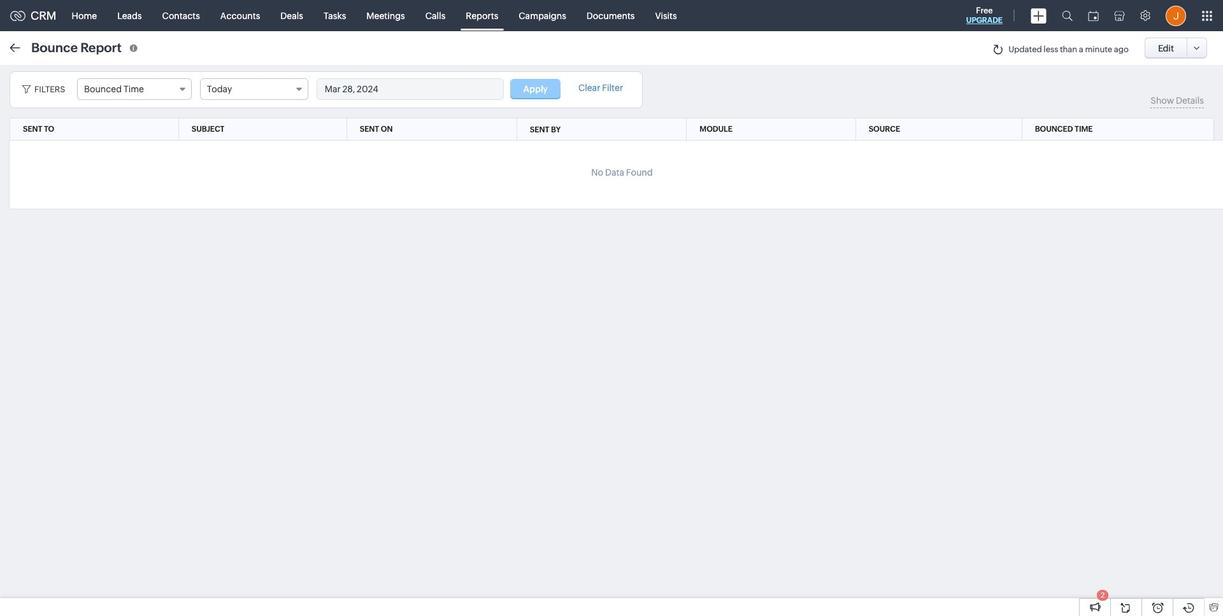 Task type: locate. For each thing, give the bounding box(es) containing it.
create menu element
[[1023, 0, 1054, 31]]

search image
[[1062, 10, 1073, 21]]

None field
[[77, 78, 192, 100], [200, 78, 308, 100], [77, 78, 192, 100], [200, 78, 308, 100]]

profile image
[[1166, 5, 1186, 26]]

None text field
[[317, 79, 503, 99]]

logo image
[[10, 11, 25, 21]]



Task type: describe. For each thing, give the bounding box(es) containing it.
calendar image
[[1088, 11, 1099, 21]]

create menu image
[[1031, 8, 1047, 23]]

profile element
[[1158, 0, 1194, 31]]

search element
[[1054, 0, 1080, 31]]



Task type: vqa. For each thing, say whether or not it's contained in the screenshot.
To associated with Related To
no



